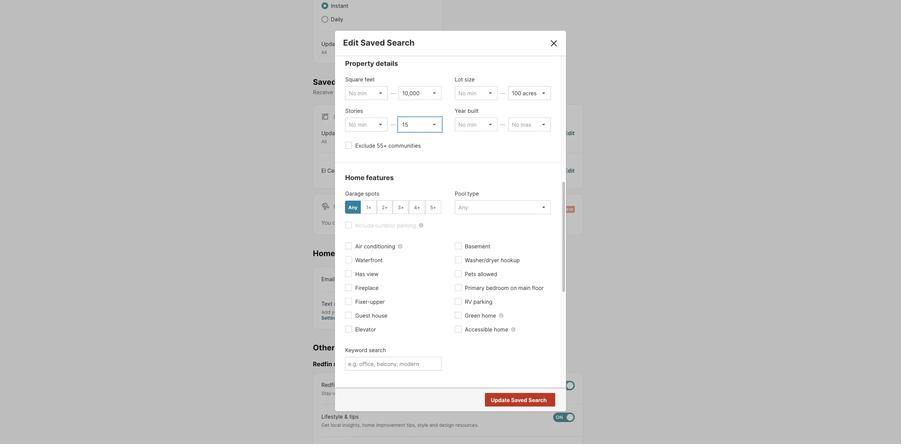 Task type: vqa. For each thing, say whether or not it's contained in the screenshot.
'OPEN OCT 31, 11AM TO 2PM'
no



Task type: describe. For each thing, give the bounding box(es) containing it.
notifications
[[352, 89, 383, 96]]

fixer-upper
[[355, 298, 385, 305]]

daily
[[331, 16, 344, 23]]

include outdoor parking
[[355, 222, 416, 229]]

floor
[[532, 285, 544, 291]]

sale
[[346, 114, 359, 120]]

features
[[366, 174, 394, 182]]

1 horizontal spatial parking
[[474, 298, 493, 305]]

other emails
[[313, 343, 362, 352]]

home,
[[471, 390, 485, 396]]

home inside lifestyle & tips get local insights, home improvement tips, style and design resources.
[[363, 422, 375, 428]]

search for edit saved search
[[387, 38, 415, 48]]

communities
[[389, 142, 421, 149]]

cerrito
[[328, 167, 345, 174]]

create
[[343, 219, 360, 226]]

4+ radio
[[409, 200, 425, 214]]

stay
[[322, 390, 331, 396]]

edit for 1st the edit button from the bottom
[[565, 167, 575, 174]]

lot
[[455, 76, 463, 83]]

Any radio
[[345, 200, 361, 214]]

on for searches
[[402, 89, 408, 96]]

2 edit button from the top
[[565, 167, 575, 175]]

55+
[[377, 142, 387, 149]]

&
[[345, 413, 348, 420]]

2+ radio
[[377, 200, 393, 214]]

for for for rent
[[334, 203, 344, 210]]

accessible home
[[465, 326, 509, 333]]

results
[[528, 397, 546, 404]]

your inside saved searches receive timely notifications based on your preferred search filters.
[[410, 89, 421, 96]]

home for green home
[[482, 312, 496, 319]]

built
[[468, 108, 479, 114]]

account settings link
[[322, 309, 402, 321]]

or
[[452, 390, 457, 396]]

property
[[345, 60, 374, 68]]

phone
[[343, 309, 357, 315]]

timely
[[335, 89, 350, 96]]

outdoor
[[376, 222, 396, 229]]

get
[[322, 422, 330, 428]]

text (sms)
[[322, 300, 350, 307]]

searching
[[419, 219, 443, 226]]

email
[[322, 276, 335, 282]]

no results
[[520, 397, 546, 404]]

upper
[[370, 298, 385, 305]]

account
[[382, 309, 402, 315]]

1 vertical spatial searches
[[378, 219, 402, 226]]

test
[[347, 167, 358, 174]]

rent
[[346, 203, 360, 210]]

news
[[339, 381, 353, 388]]

account settings
[[322, 309, 402, 321]]

edit for edit saved search
[[343, 38, 359, 48]]

— for year built
[[501, 122, 505, 127]]

1 edit button from the top
[[565, 129, 575, 145]]

main
[[519, 285, 531, 291]]

connect
[[496, 390, 514, 396]]

you
[[322, 219, 331, 226]]

based
[[385, 89, 400, 96]]

for sale
[[334, 114, 359, 120]]

while
[[404, 219, 417, 226]]

insights,
[[343, 422, 361, 428]]

pool
[[455, 190, 466, 197]]

on for news
[[357, 390, 363, 396]]

saved inside saved searches receive timely notifications based on your preferred search filters.
[[313, 77, 337, 87]]

date
[[346, 390, 356, 396]]

in
[[377, 309, 381, 315]]

option group inside edit saved search dialog
[[345, 200, 442, 214]]

washer/dryer hookup
[[465, 257, 520, 264]]

hookup
[[501, 257, 520, 264]]

waterfront
[[355, 257, 383, 264]]

0 vertical spatial parking
[[397, 222, 416, 229]]

an
[[526, 390, 532, 396]]

property details
[[345, 60, 398, 68]]

rv parking
[[465, 298, 493, 305]]

(sms)
[[334, 300, 350, 307]]

pool type
[[455, 190, 479, 197]]

tours
[[337, 249, 357, 258]]

redfin's
[[364, 390, 382, 396]]

3+ radio
[[393, 200, 409, 214]]

resources.
[[456, 422, 479, 428]]

no results button
[[512, 394, 555, 407]]

sell
[[458, 390, 466, 396]]

e.g. office, balcony, modern text field
[[348, 361, 438, 367]]

garage spots
[[345, 190, 380, 197]]

tips,
[[407, 422, 416, 428]]

search for update saved search
[[529, 397, 547, 404]]

searches inside saved searches receive timely notifications based on your preferred search filters.
[[338, 77, 374, 87]]

redfin news stay up to date on redfin's tools and features, how to buy or sell a home, and connect with an agent.
[[322, 381, 547, 396]]

1+
[[366, 204, 372, 210]]

design
[[439, 422, 454, 428]]

on inside edit saved search dialog
[[511, 285, 517, 291]]

washer/dryer
[[465, 257, 500, 264]]

home features
[[345, 174, 394, 182]]

spots
[[365, 190, 380, 197]]

size
[[465, 76, 475, 83]]



Task type: locate. For each thing, give the bounding box(es) containing it.
feet
[[365, 76, 375, 83]]

0 horizontal spatial search
[[369, 347, 386, 354]]

guest
[[355, 312, 371, 319]]

1 vertical spatial search
[[529, 397, 547, 404]]

lifestyle
[[322, 413, 343, 420]]

receive
[[313, 89, 333, 96]]

2 vertical spatial home
[[363, 422, 375, 428]]

1 vertical spatial parking
[[474, 298, 493, 305]]

1 vertical spatial search
[[369, 347, 386, 354]]

has
[[355, 271, 365, 277]]

all down daily option
[[322, 49, 327, 55]]

2+
[[382, 204, 388, 210]]

can
[[333, 219, 342, 226]]

for rent
[[334, 203, 360, 210]]

on inside saved searches receive timely notifications based on your preferred search filters.
[[402, 89, 408, 96]]

1 to from the left
[[340, 390, 344, 396]]

2 vertical spatial update
[[491, 397, 510, 404]]

settings
[[322, 315, 341, 321]]

other
[[313, 343, 335, 352]]

1 vertical spatial update
[[322, 130, 340, 137]]

2 vertical spatial on
[[357, 390, 363, 396]]

for left rent
[[334, 203, 344, 210]]

tips
[[350, 413, 359, 420]]

1 vertical spatial your
[[332, 309, 342, 315]]

0 vertical spatial for
[[334, 114, 344, 120]]

0 horizontal spatial your
[[332, 309, 342, 315]]

green home
[[465, 312, 496, 319]]

add your phone number in
[[322, 309, 382, 315]]

number
[[358, 309, 376, 315]]

update saved search button
[[485, 393, 556, 407]]

update
[[322, 41, 340, 47], [322, 130, 340, 137], [491, 397, 510, 404]]

2 all from the top
[[322, 139, 327, 144]]

redfin down other
[[313, 361, 332, 368]]

keyword
[[345, 347, 368, 354]]

guest house
[[355, 312, 388, 319]]

improvement
[[376, 422, 406, 428]]

home right insights,
[[363, 422, 375, 428]]

search down agent. on the right of the page
[[529, 397, 547, 404]]

4+
[[414, 204, 420, 210]]

primary bedroom on main floor
[[465, 285, 544, 291]]

home
[[482, 312, 496, 319], [494, 326, 509, 333], [363, 422, 375, 428]]

0 vertical spatial edit
[[343, 38, 359, 48]]

edit for 2nd the edit button from the bottom
[[565, 130, 575, 137]]

1 vertical spatial edit button
[[565, 167, 575, 175]]

square feet
[[345, 76, 375, 83]]

saved down the 1+ "option"
[[361, 219, 377, 226]]

2 update types all from the top
[[322, 130, 356, 144]]

update down daily option
[[322, 41, 340, 47]]

for
[[334, 114, 344, 120], [334, 203, 344, 210]]

update types all up property
[[322, 41, 356, 55]]

saved up property details
[[361, 38, 385, 48]]

for left sale
[[334, 114, 344, 120]]

saved down with
[[511, 397, 528, 404]]

types up property
[[342, 41, 356, 47]]

types
[[342, 41, 356, 47], [342, 130, 356, 137]]

search inside button
[[529, 397, 547, 404]]

on inside redfin news stay up to date on redfin's tools and features, how to buy or sell a home, and connect with an agent.
[[357, 390, 363, 396]]

1 vertical spatial types
[[342, 130, 356, 137]]

0 horizontal spatial parking
[[397, 222, 416, 229]]

square
[[345, 76, 363, 83]]

5+ radio
[[425, 200, 442, 214]]

type
[[468, 190, 479, 197]]

redfin for redfin updates
[[313, 361, 332, 368]]

no
[[520, 397, 527, 404]]

0 vertical spatial home
[[345, 174, 365, 182]]

parking
[[397, 222, 416, 229], [474, 298, 493, 305]]

el
[[322, 167, 326, 174]]

1 vertical spatial on
[[511, 285, 517, 291]]

2 vertical spatial edit
[[565, 167, 575, 174]]

and inside lifestyle & tips get local insights, home improvement tips, style and design resources.
[[430, 422, 438, 428]]

preferred
[[422, 89, 446, 96]]

1+ radio
[[361, 200, 377, 214]]

home
[[345, 174, 365, 182], [313, 249, 335, 258]]

to left buy
[[437, 390, 441, 396]]

0 vertical spatial update types all
[[322, 41, 356, 55]]

1 vertical spatial for
[[334, 203, 344, 210]]

0 vertical spatial your
[[410, 89, 421, 96]]

search inside saved searches receive timely notifications based on your preferred search filters.
[[448, 89, 465, 96]]

to right up
[[340, 390, 344, 396]]

redfin up stay
[[322, 381, 338, 388]]

for for for sale
[[334, 114, 344, 120]]

your
[[410, 89, 421, 96], [332, 309, 342, 315]]

0 horizontal spatial home
[[313, 249, 335, 258]]

update down the connect
[[491, 397, 510, 404]]

search up the details
[[387, 38, 415, 48]]

redfin inside redfin news stay up to date on redfin's tools and features, how to buy or sell a home, and connect with an agent.
[[322, 381, 338, 388]]

saved inside button
[[511, 397, 528, 404]]

0 vertical spatial searches
[[338, 77, 374, 87]]

update inside button
[[491, 397, 510, 404]]

your left preferred
[[410, 89, 421, 96]]

add
[[322, 309, 331, 315]]

searches up notifications
[[338, 77, 374, 87]]

garage
[[345, 190, 364, 197]]

2 horizontal spatial on
[[511, 285, 517, 291]]

el cerrito test 1
[[322, 167, 362, 174]]

pets
[[465, 271, 476, 277]]

0 vertical spatial update
[[322, 41, 340, 47]]

agent.
[[533, 390, 547, 396]]

1 vertical spatial update types all
[[322, 130, 356, 144]]

include
[[355, 222, 374, 229]]

update down for sale
[[322, 130, 340, 137]]

all
[[322, 49, 327, 55], [322, 139, 327, 144]]

types down for sale
[[342, 130, 356, 137]]

keyword search
[[345, 347, 386, 354]]

saved searches receive timely notifications based on your preferred search filters.
[[313, 77, 482, 96]]

home right accessible at the right bottom
[[494, 326, 509, 333]]

1 horizontal spatial home
[[345, 174, 365, 182]]

home for accessible home
[[494, 326, 509, 333]]

year built
[[455, 108, 479, 114]]

option group
[[345, 200, 442, 214]]

with
[[515, 390, 525, 396]]

home left tours
[[313, 249, 335, 258]]

search down lot at the top right
[[448, 89, 465, 96]]

search inside dialog
[[369, 347, 386, 354]]

home up garage
[[345, 174, 365, 182]]

how
[[426, 390, 435, 396]]

0 vertical spatial all
[[322, 49, 327, 55]]

home inside edit saved search dialog
[[345, 174, 365, 182]]

stories
[[345, 108, 363, 114]]

on left 'main'
[[511, 285, 517, 291]]

on right 'based' on the left
[[402, 89, 408, 96]]

conditioning
[[364, 243, 395, 250]]

Instant radio
[[322, 2, 328, 9]]

lot size
[[455, 76, 475, 83]]

2 types from the top
[[342, 130, 356, 137]]

0 horizontal spatial to
[[340, 390, 344, 396]]

1 types from the top
[[342, 41, 356, 47]]

and right home,
[[486, 390, 495, 396]]

and right tools
[[395, 390, 404, 396]]

update types all down for sale
[[322, 130, 356, 144]]

view
[[367, 271, 379, 277]]

option group containing any
[[345, 200, 442, 214]]

search
[[387, 38, 415, 48], [529, 397, 547, 404]]

has view
[[355, 271, 379, 277]]

allowed
[[478, 271, 498, 277]]

0 vertical spatial redfin
[[313, 361, 332, 368]]

and right style
[[430, 422, 438, 428]]

lifestyle & tips get local insights, home improvement tips, style and design resources.
[[322, 413, 479, 428]]

searches down "2+" radio
[[378, 219, 402, 226]]

air
[[355, 243, 362, 250]]

air conditioning
[[355, 243, 395, 250]]

0 vertical spatial search
[[448, 89, 465, 96]]

tools
[[383, 390, 394, 396]]

search up e.g. office, balcony, modern text field
[[369, 347, 386, 354]]

redfin for redfin news stay up to date on redfin's tools and features, how to buy or sell a home, and connect with an agent.
[[322, 381, 338, 388]]

— for lot size
[[501, 90, 505, 96]]

1 horizontal spatial to
[[437, 390, 441, 396]]

home tours
[[313, 249, 357, 258]]

saved up receive on the left of page
[[313, 77, 337, 87]]

parking up green home
[[474, 298, 493, 305]]

0 vertical spatial on
[[402, 89, 408, 96]]

—
[[391, 90, 396, 96], [501, 90, 505, 96], [391, 122, 396, 127], [501, 122, 505, 127]]

None checkbox
[[553, 381, 575, 390]]

basement
[[465, 243, 491, 250]]

— for stories
[[391, 122, 396, 127]]

details
[[376, 60, 398, 68]]

0 vertical spatial edit button
[[565, 129, 575, 145]]

0 horizontal spatial searches
[[338, 77, 374, 87]]

exclude 55+ communities
[[355, 142, 421, 149]]

redfin updates
[[313, 361, 358, 368]]

edit inside edit saved search dialog
[[343, 38, 359, 48]]

home up the accessible home
[[482, 312, 496, 319]]

1 vertical spatial home
[[313, 249, 335, 258]]

parking down 3+ radio
[[397, 222, 416, 229]]

2 to from the left
[[437, 390, 441, 396]]

text
[[322, 300, 333, 307]]

1 horizontal spatial your
[[410, 89, 421, 96]]

0 horizontal spatial on
[[357, 390, 363, 396]]

None checkbox
[[553, 413, 575, 422]]

2 horizontal spatial and
[[486, 390, 495, 396]]

1 vertical spatial home
[[494, 326, 509, 333]]

5+
[[430, 204, 436, 210]]

0 vertical spatial home
[[482, 312, 496, 319]]

home for home tours
[[313, 249, 335, 258]]

any
[[349, 204, 358, 210]]

on right date
[[357, 390, 363, 396]]

all up el
[[322, 139, 327, 144]]

your up the settings
[[332, 309, 342, 315]]

edit saved search dialog
[[335, 31, 566, 444]]

1 horizontal spatial and
[[430, 422, 438, 428]]

0 horizontal spatial search
[[387, 38, 415, 48]]

house
[[372, 312, 388, 319]]

up
[[333, 390, 338, 396]]

list box
[[345, 86, 388, 100], [399, 86, 442, 100], [455, 86, 498, 100], [508, 86, 551, 100], [345, 118, 388, 132], [399, 118, 442, 132], [455, 118, 498, 132], [508, 118, 551, 132], [455, 200, 551, 214]]

0 horizontal spatial and
[[395, 390, 404, 396]]

1 horizontal spatial search
[[448, 89, 465, 96]]

1 horizontal spatial on
[[402, 89, 408, 96]]

1 vertical spatial redfin
[[322, 381, 338, 388]]

fireplace
[[355, 285, 379, 291]]

Daily radio
[[322, 16, 328, 23]]

1 vertical spatial all
[[322, 139, 327, 144]]

1 horizontal spatial searches
[[378, 219, 402, 226]]

edit saved search element
[[343, 38, 542, 48]]

primary
[[465, 285, 485, 291]]

1 update types all from the top
[[322, 41, 356, 55]]

1 vertical spatial edit
[[565, 130, 575, 137]]

1 all from the top
[[322, 49, 327, 55]]

0 vertical spatial search
[[387, 38, 415, 48]]

0 vertical spatial types
[[342, 41, 356, 47]]

instant
[[331, 2, 349, 9]]

1 horizontal spatial search
[[529, 397, 547, 404]]

buy
[[443, 390, 451, 396]]

home for home features
[[345, 174, 365, 182]]

— for square feet
[[391, 90, 396, 96]]

you can create saved searches while searching for
[[322, 219, 454, 226]]

local
[[331, 422, 341, 428]]

1 for from the top
[[334, 114, 344, 120]]

2 for from the top
[[334, 203, 344, 210]]

green
[[465, 312, 481, 319]]

elevator
[[355, 326, 376, 333]]

exclude
[[355, 142, 375, 149]]



